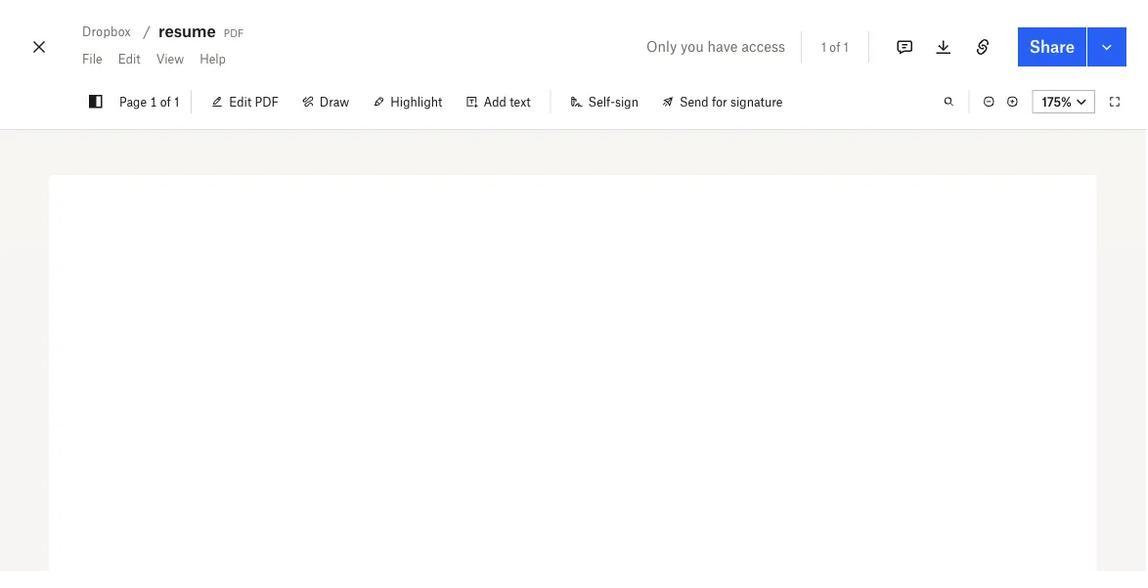 Task type: locate. For each thing, give the bounding box(es) containing it.
self-sign button
[[559, 86, 651, 117]]

add
[[484, 94, 507, 109]]

edit for edit pdf
[[229, 94, 252, 109]]

add text
[[484, 94, 531, 109]]

of right access at top right
[[830, 40, 841, 54]]

1 vertical spatial edit
[[229, 94, 252, 109]]

edit button
[[110, 43, 148, 74]]

1 horizontal spatial edit
[[229, 94, 252, 109]]

view
[[156, 51, 184, 66]]

0 vertical spatial edit
[[118, 51, 141, 66]]

edit left pdf
[[229, 94, 252, 109]]

self-
[[589, 94, 615, 109]]

edit down dropbox dropdown button
[[118, 51, 141, 66]]

help
[[200, 51, 226, 66]]

for
[[712, 94, 728, 109]]

resume
[[158, 22, 216, 41]]

send
[[680, 94, 709, 109]]

1
[[822, 40, 827, 54], [844, 40, 849, 54], [150, 94, 157, 109], [174, 94, 179, 109]]

0 horizontal spatial edit
[[118, 51, 141, 66]]

0 vertical spatial of
[[830, 40, 841, 54]]

edit inside edit 'dropdown button'
[[118, 51, 141, 66]]

of right page
[[160, 94, 171, 109]]

signature
[[731, 94, 783, 109]]

send for signature
[[680, 94, 783, 109]]

edit pdf
[[229, 94, 279, 109]]

175% button
[[1033, 90, 1096, 114]]

view button
[[148, 43, 192, 74]]

0 horizontal spatial of
[[160, 94, 171, 109]]

of
[[830, 40, 841, 54], [160, 94, 171, 109]]

/ resume pdf
[[143, 22, 244, 41]]

/
[[143, 23, 151, 40]]

access
[[742, 38, 786, 54]]

1 of 1
[[822, 40, 849, 54]]

draw button
[[291, 86, 361, 117]]

edit inside edit pdf button
[[229, 94, 252, 109]]

dropbox
[[82, 24, 131, 39]]

edit
[[118, 51, 141, 66], [229, 94, 252, 109]]

self-sign
[[589, 94, 639, 109]]

page 1 of 1
[[119, 94, 179, 109]]



Task type: vqa. For each thing, say whether or not it's contained in the screenshot.
Self-sign
yes



Task type: describe. For each thing, give the bounding box(es) containing it.
share
[[1030, 37, 1075, 56]]

edit pdf button
[[200, 86, 291, 117]]

draw
[[320, 94, 350, 109]]

highlight button
[[361, 86, 454, 117]]

highlight
[[391, 94, 443, 109]]

file
[[82, 51, 102, 66]]

resume.pdf image
[[49, 175, 1097, 571]]

only you have access
[[647, 38, 786, 54]]

175%
[[1043, 94, 1073, 109]]

1 horizontal spatial of
[[830, 40, 841, 54]]

sign
[[615, 94, 639, 109]]

only
[[647, 38, 677, 54]]

edit for edit
[[118, 51, 141, 66]]

add text button
[[454, 86, 543, 117]]

share button
[[1018, 27, 1087, 67]]

pdf
[[255, 94, 279, 109]]

pdf
[[224, 23, 244, 40]]

dropbox button
[[74, 20, 139, 43]]

send for signature button
[[651, 86, 795, 117]]

you
[[681, 38, 704, 54]]

help button
[[192, 43, 234, 74]]

1 vertical spatial of
[[160, 94, 171, 109]]

file button
[[74, 43, 110, 74]]

close image
[[27, 31, 51, 63]]

text
[[510, 94, 531, 109]]

have
[[708, 38, 738, 54]]

page
[[119, 94, 147, 109]]



